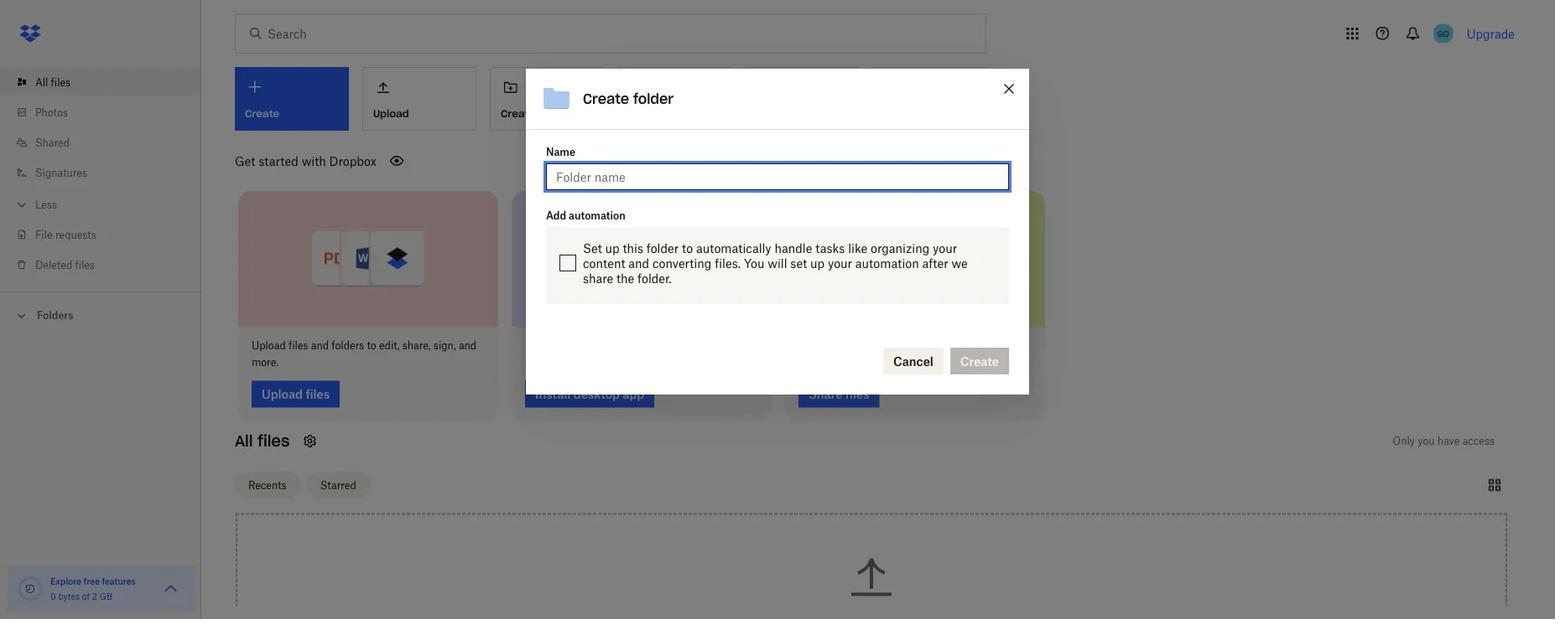 Task type: describe. For each thing, give the bounding box(es) containing it.
share,
[[402, 340, 431, 352]]

file requests link
[[13, 220, 201, 250]]

less
[[35, 198, 57, 211]]

dropbox image
[[13, 17, 47, 50]]

deleted files link
[[13, 250, 201, 280]]

install on desktop to work on files offline and stay synced.
[[525, 340, 739, 369]]

create folder inside dialog
[[583, 90, 674, 107]]

you
[[1418, 435, 1435, 448]]

photos link
[[13, 97, 201, 128]]

upload files and folders to edit, share, sign, and more.
[[252, 340, 477, 369]]

signatures link
[[13, 158, 201, 188]]

folder inside button
[[539, 107, 569, 120]]

view
[[1003, 340, 1024, 352]]

explore
[[50, 577, 82, 587]]

2
[[92, 592, 97, 602]]

handle
[[775, 241, 812, 255]]

all files link
[[13, 67, 201, 97]]

Name text field
[[556, 168, 999, 186]]

set
[[791, 256, 807, 270]]

cancel button
[[883, 348, 944, 375]]

create folder dialog
[[526, 69, 1029, 395]]

files inside list item
[[51, 76, 71, 89]]

quota usage element
[[17, 576, 44, 603]]

files up recents
[[257, 432, 290, 451]]

more.
[[252, 357, 279, 369]]

shared
[[35, 136, 70, 149]]

work
[[625, 340, 648, 352]]

1 on from the left
[[557, 340, 569, 352]]

all files inside list item
[[35, 76, 71, 89]]

bytes
[[58, 592, 80, 602]]

this
[[623, 241, 643, 255]]

0
[[50, 592, 56, 602]]

stay
[[525, 357, 545, 369]]

1 vertical spatial your
[[828, 256, 852, 270]]

1 vertical spatial all
[[235, 432, 253, 451]]

2 on from the left
[[651, 340, 663, 352]]

files inside share files with anyone and control edit or view access.
[[830, 340, 849, 352]]

with for files
[[852, 340, 873, 352]]

edit,
[[379, 340, 400, 352]]

record button
[[617, 67, 731, 131]]

content
[[583, 256, 625, 270]]

files inside upload files and folders to edit, share, sign, and more.
[[289, 340, 308, 352]]

of
[[82, 592, 90, 602]]

explore free features 0 bytes of 2 gb
[[50, 577, 136, 602]]

automation inside set up this folder to automatically handle tasks like organizing your content and converting files. you will set up your automation after we share the folder.
[[856, 256, 919, 270]]

automatically
[[696, 241, 771, 255]]

have
[[1438, 435, 1460, 448]]

photos
[[35, 106, 68, 119]]

share files with anyone and control edit or view access.
[[799, 340, 1024, 369]]

files right deleted
[[75, 259, 95, 271]]

deleted files
[[35, 259, 95, 271]]

folders
[[37, 310, 73, 322]]

all inside list item
[[35, 76, 48, 89]]

files.
[[715, 256, 741, 270]]

set up this folder to automatically handle tasks like organizing your content and converting files. you will set up your automation after we share the folder.
[[583, 241, 968, 286]]

name
[[546, 145, 575, 158]]

recents button
[[235, 472, 300, 499]]

cancel
[[893, 354, 934, 369]]

1 horizontal spatial all files
[[235, 432, 290, 451]]



Task type: vqa. For each thing, say whether or not it's contained in the screenshot.
edit
yes



Task type: locate. For each thing, give the bounding box(es) containing it.
add automation
[[546, 209, 626, 222]]

to inside set up this folder to automatically handle tasks like organizing your content and converting files. you will set up your automation after we share the folder.
[[682, 241, 693, 255]]

0 vertical spatial your
[[933, 241, 957, 255]]

recents
[[248, 479, 287, 492]]

folder
[[633, 90, 674, 107], [539, 107, 569, 120], [647, 241, 679, 255]]

0 horizontal spatial create folder
[[501, 107, 569, 120]]

1 vertical spatial automation
[[856, 256, 919, 270]]

0 horizontal spatial all files
[[35, 76, 71, 89]]

with for started
[[302, 154, 326, 168]]

access.
[[799, 357, 833, 369]]

automation up set
[[569, 209, 626, 222]]

all files list item
[[0, 67, 201, 97]]

your
[[933, 241, 957, 255], [828, 256, 852, 270]]

0 horizontal spatial all
[[35, 76, 48, 89]]

0 horizontal spatial with
[[302, 154, 326, 168]]

all up recents button
[[235, 432, 253, 451]]

1 horizontal spatial on
[[651, 340, 663, 352]]

starred button
[[307, 472, 370, 499]]

to inside upload files and folders to edit, share, sign, and more.
[[367, 340, 376, 352]]

requests
[[55, 229, 96, 241]]

deleted
[[35, 259, 72, 271]]

1 horizontal spatial all
[[235, 432, 253, 451]]

0 horizontal spatial your
[[828, 256, 852, 270]]

on up synced.
[[557, 340, 569, 352]]

file requests
[[35, 229, 96, 241]]

only
[[1393, 435, 1415, 448]]

create folder
[[583, 90, 674, 107], [501, 107, 569, 120]]

0 horizontal spatial automation
[[569, 209, 626, 222]]

signatures
[[35, 167, 87, 179]]

like
[[848, 241, 868, 255]]

and
[[629, 256, 649, 270], [311, 340, 329, 352], [459, 340, 477, 352], [721, 340, 739, 352], [913, 340, 930, 352]]

upload
[[252, 340, 286, 352]]

offline
[[688, 340, 718, 352]]

with right started
[[302, 154, 326, 168]]

record
[[628, 107, 665, 120]]

share
[[799, 340, 827, 352]]

to
[[682, 241, 693, 255], [367, 340, 376, 352], [612, 340, 622, 352]]

1 horizontal spatial create folder
[[583, 90, 674, 107]]

desktop
[[572, 340, 610, 352]]

less image
[[13, 197, 30, 213]]

1 vertical spatial up
[[810, 256, 825, 270]]

or
[[990, 340, 1000, 352]]

list containing all files
[[0, 57, 201, 292]]

get
[[235, 154, 255, 168]]

starred
[[320, 479, 356, 492]]

you
[[744, 256, 765, 270]]

will
[[768, 256, 787, 270]]

0 horizontal spatial to
[[367, 340, 376, 352]]

create inside dialog
[[583, 90, 629, 107]]

file
[[35, 229, 53, 241]]

install
[[525, 340, 555, 352]]

gb
[[100, 592, 113, 602]]

we
[[952, 256, 968, 270]]

folders
[[332, 340, 364, 352]]

1 vertical spatial all files
[[235, 432, 290, 451]]

on
[[557, 340, 569, 352], [651, 340, 663, 352]]

folders button
[[0, 303, 201, 328]]

all up photos
[[35, 76, 48, 89]]

files
[[51, 76, 71, 89], [75, 259, 95, 271], [289, 340, 308, 352], [666, 340, 685, 352], [830, 340, 849, 352], [257, 432, 290, 451]]

up up content
[[605, 241, 620, 255]]

to for folder
[[682, 241, 693, 255]]

0 horizontal spatial up
[[605, 241, 620, 255]]

and inside set up this folder to automatically handle tasks like organizing your content and converting files. you will set up your automation after we share the folder.
[[629, 256, 649, 270]]

all files up photos
[[35, 76, 71, 89]]

add
[[546, 209, 566, 222]]

create inside button
[[501, 107, 535, 120]]

your up after
[[933, 241, 957, 255]]

and inside install on desktop to work on files offline and stay synced.
[[721, 340, 739, 352]]

files right upload
[[289, 340, 308, 352]]

all files
[[35, 76, 71, 89], [235, 432, 290, 451]]

upgrade link
[[1467, 26, 1515, 41]]

files up photos
[[51, 76, 71, 89]]

after
[[922, 256, 948, 270]]

create
[[583, 90, 629, 107], [501, 107, 535, 120]]

and down this
[[629, 256, 649, 270]]

up right set
[[810, 256, 825, 270]]

with
[[302, 154, 326, 168], [852, 340, 873, 352]]

list
[[0, 57, 201, 292]]

0 vertical spatial all
[[35, 76, 48, 89]]

anyone
[[876, 340, 910, 352]]

all
[[35, 76, 48, 89], [235, 432, 253, 451]]

1 vertical spatial with
[[852, 340, 873, 352]]

to inside install on desktop to work on files offline and stay synced.
[[612, 340, 622, 352]]

features
[[102, 577, 136, 587]]

files left offline
[[666, 340, 685, 352]]

organizing
[[871, 241, 930, 255]]

converting
[[653, 256, 712, 270]]

only you have access
[[1393, 435, 1495, 448]]

the
[[617, 271, 634, 286]]

and left folders
[[311, 340, 329, 352]]

access
[[1463, 435, 1495, 448]]

1 horizontal spatial your
[[933, 241, 957, 255]]

0 vertical spatial automation
[[569, 209, 626, 222]]

1 horizontal spatial create
[[583, 90, 629, 107]]

folder inside set up this folder to automatically handle tasks like organizing your content and converting files. you will set up your automation after we share the folder.
[[647, 241, 679, 255]]

free
[[84, 577, 100, 587]]

0 vertical spatial up
[[605, 241, 620, 255]]

upgrade
[[1467, 26, 1515, 41]]

to left work
[[612, 340, 622, 352]]

get started with dropbox
[[235, 154, 377, 168]]

and up cancel
[[913, 340, 930, 352]]

to up "converting"
[[682, 241, 693, 255]]

and inside share files with anyone and control edit or view access.
[[913, 340, 930, 352]]

tasks
[[816, 241, 845, 255]]

create folder button
[[490, 67, 604, 131]]

with left anyone
[[852, 340, 873, 352]]

and right sign,
[[459, 340, 477, 352]]

create folder inside button
[[501, 107, 569, 120]]

sign,
[[434, 340, 456, 352]]

files right share
[[830, 340, 849, 352]]

with inside share files with anyone and control edit or view access.
[[852, 340, 873, 352]]

0 horizontal spatial create
[[501, 107, 535, 120]]

share
[[583, 271, 613, 286]]

started
[[259, 154, 299, 168]]

shared link
[[13, 128, 201, 158]]

to for folders
[[367, 340, 376, 352]]

0 vertical spatial with
[[302, 154, 326, 168]]

to left edit, on the left of the page
[[367, 340, 376, 352]]

1 horizontal spatial up
[[810, 256, 825, 270]]

1 horizontal spatial automation
[[856, 256, 919, 270]]

control
[[933, 340, 967, 352]]

0 vertical spatial all files
[[35, 76, 71, 89]]

your down tasks
[[828, 256, 852, 270]]

and right offline
[[721, 340, 739, 352]]

2 horizontal spatial to
[[682, 241, 693, 255]]

1 horizontal spatial with
[[852, 340, 873, 352]]

automation
[[569, 209, 626, 222], [856, 256, 919, 270]]

automation down 'organizing'
[[856, 256, 919, 270]]

synced.
[[548, 357, 584, 369]]

1 horizontal spatial to
[[612, 340, 622, 352]]

edit
[[969, 340, 987, 352]]

up
[[605, 241, 620, 255], [810, 256, 825, 270]]

folder.
[[638, 271, 672, 286]]

dropbox
[[329, 154, 377, 168]]

0 horizontal spatial on
[[557, 340, 569, 352]]

files inside install on desktop to work on files offline and stay synced.
[[666, 340, 685, 352]]

on right work
[[651, 340, 663, 352]]

all files up recents button
[[235, 432, 290, 451]]

set
[[583, 241, 602, 255]]



